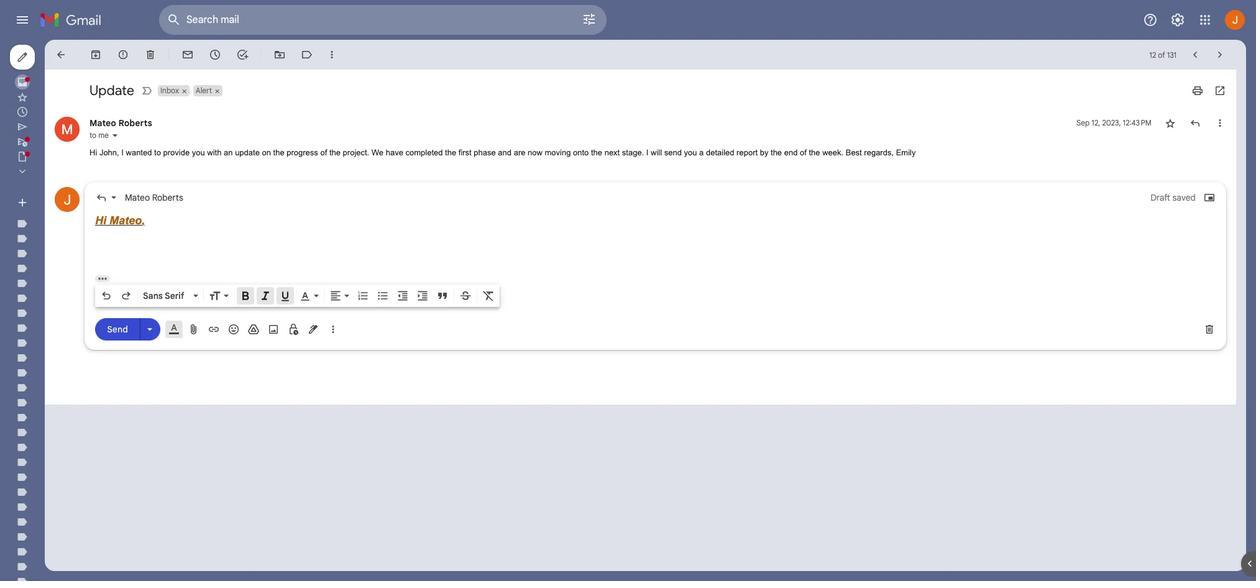 Task type: locate. For each thing, give the bounding box(es) containing it.
of right end
[[800, 148, 807, 157]]

completed
[[406, 148, 443, 157]]

insert files using drive image
[[247, 323, 260, 335]]

insert photo image
[[267, 323, 280, 335]]

quote ‪(⌘⇧9)‬ image
[[436, 289, 449, 302]]

undo ‪(⌘z)‬ image
[[100, 289, 112, 302]]

the
[[273, 148, 284, 157], [329, 148, 341, 157], [445, 148, 456, 157], [591, 148, 602, 157], [771, 148, 782, 157], [809, 148, 820, 157]]

the right on at the top left of page
[[273, 148, 284, 157]]

roberts
[[118, 117, 152, 129], [152, 192, 183, 203]]

me
[[98, 131, 109, 140]]

hi mateo,
[[95, 214, 145, 227]]

italic ‪(⌘i)‬ image
[[259, 289, 272, 302]]

add to tasks image
[[236, 48, 249, 61]]

more send options image
[[144, 323, 156, 336]]

4 the from the left
[[591, 148, 602, 157]]

hi inside "message body" text field
[[95, 214, 106, 227]]

1 vertical spatial hi
[[95, 214, 106, 227]]

the right by on the top right of page
[[771, 148, 782, 157]]

phase
[[474, 148, 496, 157]]

sep 12, 2023, 12:43 pm cell
[[1076, 117, 1152, 129]]

more options image
[[329, 323, 337, 335]]

1 you from the left
[[192, 148, 205, 157]]

a
[[699, 148, 704, 157]]

1 vertical spatial mateo
[[125, 192, 150, 203]]

1 horizontal spatial i
[[646, 148, 649, 157]]

None search field
[[159, 5, 607, 35]]

formatting options toolbar
[[95, 284, 500, 307]]

1 horizontal spatial you
[[684, 148, 697, 157]]

0 vertical spatial hi
[[89, 148, 97, 157]]

1 horizontal spatial of
[[800, 148, 807, 157]]

hi down type of response icon
[[95, 214, 106, 227]]

1 vertical spatial roberts
[[152, 192, 183, 203]]

0 vertical spatial mateo
[[89, 117, 116, 129]]

roberts down provide
[[152, 192, 183, 203]]

0 horizontal spatial to
[[89, 131, 96, 140]]

0 horizontal spatial mateo
[[89, 117, 116, 129]]

have
[[386, 148, 403, 157]]

show details image
[[111, 132, 119, 139]]

update
[[89, 82, 134, 99]]

progress
[[287, 148, 318, 157]]

i
[[121, 148, 124, 157], [646, 148, 649, 157]]

mateo up mateo,
[[125, 192, 150, 203]]

provide
[[163, 148, 190, 157]]

and
[[498, 148, 512, 157]]

mateo roberts
[[89, 117, 152, 129], [125, 192, 183, 203]]

navigation
[[0, 40, 149, 581]]

2 you from the left
[[684, 148, 697, 157]]

detailed
[[706, 148, 734, 157]]

the left week. on the right of page
[[809, 148, 820, 157]]

newer image
[[1189, 48, 1201, 61]]

6 the from the left
[[809, 148, 820, 157]]

strikethrough ‪(⌘⇧x)‬ image
[[459, 289, 472, 302]]

to right wanted
[[154, 148, 161, 157]]

mateo roberts up the show details image
[[89, 117, 152, 129]]

on
[[262, 148, 271, 157]]

hi for hi john, i wanted to provide you with an update on the progress of the project. we have completed the first phase and are now moving onto the next stage. i will send you a detailed report by the end of the week. best regards, emily
[[89, 148, 97, 157]]

roberts up the show details image
[[118, 117, 152, 129]]

you
[[192, 148, 205, 157], [684, 148, 697, 157]]

of right 12
[[1158, 50, 1165, 59]]

advanced search options image
[[577, 7, 602, 32]]

send button
[[95, 318, 140, 341]]

sans serif
[[143, 290, 184, 301]]

we
[[372, 148, 384, 157]]

1 horizontal spatial to
[[154, 148, 161, 157]]

you left with
[[192, 148, 205, 157]]

numbered list ‪(⌘⇧7)‬ image
[[357, 289, 369, 302]]

0 horizontal spatial i
[[121, 148, 124, 157]]

the left first
[[445, 148, 456, 157]]

i left will
[[646, 148, 649, 157]]

mateo up the "me"
[[89, 117, 116, 129]]

moving
[[545, 148, 571, 157]]

hi
[[89, 148, 97, 157], [95, 214, 106, 227]]

0 vertical spatial roberts
[[118, 117, 152, 129]]

mark as unread image
[[181, 48, 194, 61]]

i right john,
[[121, 148, 124, 157]]

of
[[1158, 50, 1165, 59], [320, 148, 327, 157], [800, 148, 807, 157]]

Not starred checkbox
[[1164, 117, 1176, 129]]

hi john, i wanted to provide you with an update on the progress of the project. we have completed the first phase and are now moving onto the next stage. i will send you a detailed report by the end of the week. best regards, emily
[[89, 148, 916, 157]]

the left next
[[591, 148, 602, 157]]

mateo roberts up mateo,
[[125, 192, 183, 203]]

now
[[528, 148, 543, 157]]

hi for hi mateo,
[[95, 214, 106, 227]]

of right progress
[[320, 148, 327, 157]]

delete image
[[144, 48, 157, 61]]

the left project.
[[329, 148, 341, 157]]

inbox
[[160, 86, 179, 95]]

2 the from the left
[[329, 148, 341, 157]]

next
[[604, 148, 620, 157]]

you left a in the right top of the page
[[684, 148, 697, 157]]

1 i from the left
[[121, 148, 124, 157]]

mateo,
[[109, 214, 145, 227]]

main menu image
[[15, 12, 30, 27]]

insert signature image
[[307, 323, 319, 335]]

131
[[1167, 50, 1176, 59]]

redo ‪(⌘y)‬ image
[[120, 289, 132, 302]]

0 horizontal spatial you
[[192, 148, 205, 157]]

hi left john,
[[89, 148, 97, 157]]

to me
[[89, 131, 109, 140]]

indent less ‪(⌘[)‬ image
[[397, 289, 409, 302]]

to
[[89, 131, 96, 140], [154, 148, 161, 157]]

report spam image
[[117, 48, 129, 61]]

0 vertical spatial mateo roberts
[[89, 117, 152, 129]]

by
[[760, 148, 768, 157]]

mateo
[[89, 117, 116, 129], [125, 192, 150, 203]]

to left the "me"
[[89, 131, 96, 140]]

will
[[651, 148, 662, 157]]

saved
[[1172, 192, 1196, 203]]



Task type: vqa. For each thing, say whether or not it's contained in the screenshot.
REPORT SPAM icon
yes



Task type: describe. For each thing, give the bounding box(es) containing it.
1 vertical spatial mateo roberts
[[125, 192, 183, 203]]

0 vertical spatial to
[[89, 131, 96, 140]]

indent more ‪(⌘])‬ image
[[416, 289, 429, 302]]

attach files image
[[188, 323, 200, 335]]

support image
[[1143, 12, 1158, 27]]

are
[[514, 148, 525, 157]]

send
[[664, 148, 682, 157]]

12 of 131
[[1149, 50, 1176, 59]]

inbox button
[[158, 85, 180, 96]]

snooze image
[[209, 48, 221, 61]]

older image
[[1214, 48, 1226, 61]]

bold ‪(⌘b)‬ image
[[239, 289, 252, 302]]

12,
[[1092, 118, 1100, 127]]

sans serif option
[[140, 289, 191, 302]]

2 horizontal spatial of
[[1158, 50, 1165, 59]]

with
[[207, 148, 222, 157]]

Search mail text field
[[186, 14, 547, 26]]

bulleted list ‪(⌘⇧8)‬ image
[[377, 289, 389, 302]]

update
[[235, 148, 260, 157]]

show trimmed content image
[[95, 275, 110, 282]]

type of response image
[[95, 191, 108, 204]]

move to image
[[273, 48, 286, 61]]

back to inbox image
[[55, 48, 67, 61]]

2023,
[[1102, 118, 1121, 127]]

more image
[[326, 48, 338, 61]]

discard draft ‪(⌘⇧d)‬ image
[[1203, 323, 1216, 335]]

send
[[107, 324, 128, 335]]

settings image
[[1170, 12, 1185, 27]]

insert link ‪(⌘k)‬ image
[[208, 323, 220, 335]]

emily
[[896, 148, 916, 157]]

gmail image
[[40, 7, 108, 32]]

search mail image
[[163, 9, 185, 31]]

toggle confidential mode image
[[287, 323, 300, 335]]

1 the from the left
[[273, 148, 284, 157]]

wanted
[[126, 148, 152, 157]]

sans
[[143, 290, 163, 301]]

best
[[846, 148, 862, 157]]

Message Body text field
[[95, 212, 1216, 265]]

project.
[[343, 148, 369, 157]]

1 horizontal spatial mateo
[[125, 192, 150, 203]]

0 horizontal spatial of
[[320, 148, 327, 157]]

week.
[[822, 148, 843, 157]]

12
[[1149, 50, 1156, 59]]

archive image
[[89, 48, 102, 61]]

report
[[737, 148, 758, 157]]

insert emoji ‪(⌘⇧2)‬ image
[[227, 323, 240, 335]]

john,
[[99, 148, 119, 157]]

2 i from the left
[[646, 148, 649, 157]]

draft
[[1150, 192, 1170, 203]]

3 the from the left
[[445, 148, 456, 157]]

an
[[224, 148, 233, 157]]

draft saved
[[1150, 192, 1196, 203]]

alert
[[196, 86, 212, 95]]

serif
[[165, 290, 184, 301]]

end
[[784, 148, 798, 157]]

stage.
[[622, 148, 644, 157]]

remove formatting ‪(⌘\)‬ image
[[482, 289, 495, 302]]

12:43 pm
[[1123, 118, 1152, 127]]

first
[[459, 148, 472, 157]]

sep
[[1076, 118, 1090, 127]]

regards,
[[864, 148, 894, 157]]

onto
[[573, 148, 589, 157]]

labels image
[[301, 48, 313, 61]]

1 vertical spatial to
[[154, 148, 161, 157]]

alert button
[[193, 85, 213, 96]]

sep 12, 2023, 12:43 pm
[[1076, 118, 1152, 127]]

5 the from the left
[[771, 148, 782, 157]]

underline ‪(⌘u)‬ image
[[279, 290, 291, 302]]



